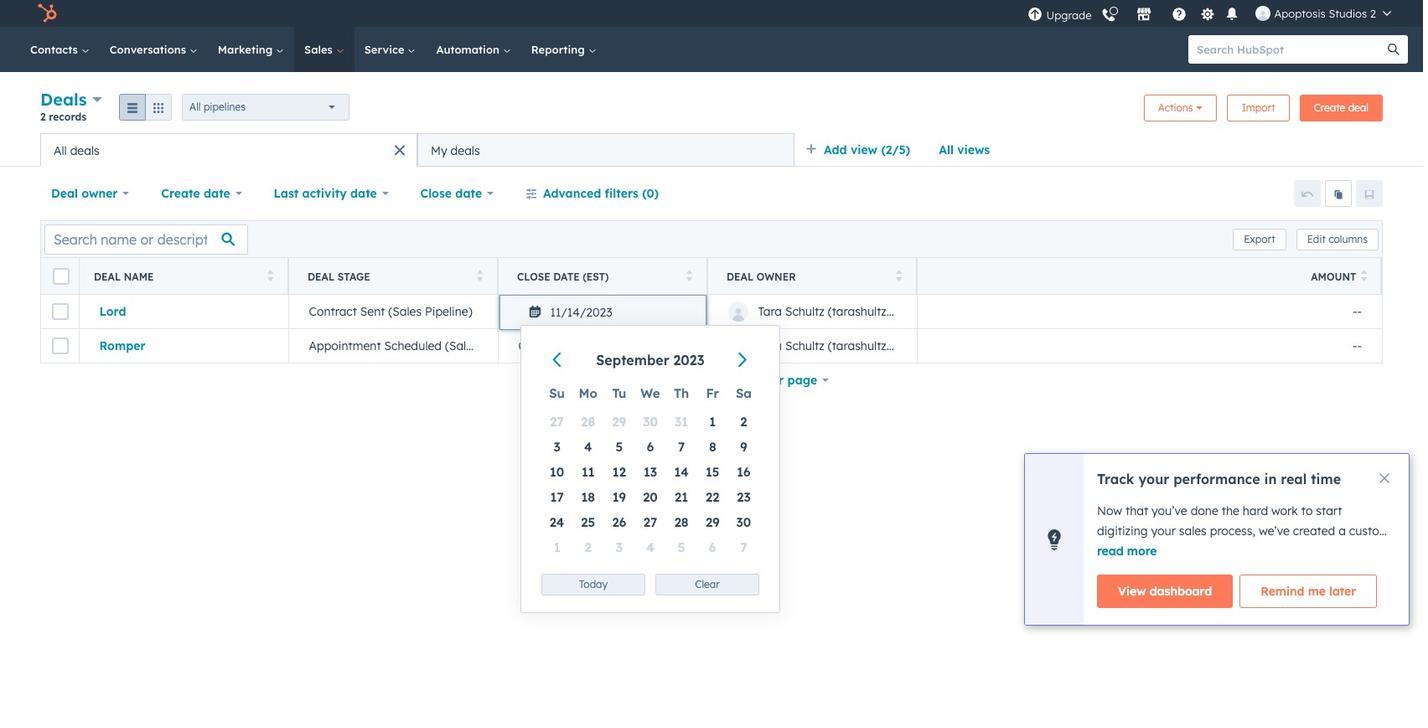 Task type: locate. For each thing, give the bounding box(es) containing it.
0 horizontal spatial 7 menu item
[[666, 435, 697, 460]]

next button
[[666, 369, 735, 391]]

4 down 20 menu item
[[647, 540, 655, 556]]

1 vertical spatial your
[[1151, 524, 1176, 539]]

25
[[581, 515, 595, 531]]

8 menu item
[[697, 435, 728, 460]]

5 menu item up clear
[[666, 536, 697, 561]]

a up of
[[1339, 524, 1346, 539]]

add
[[824, 143, 847, 158]]

a
[[1339, 524, 1346, 539], [1187, 564, 1194, 579]]

5 up 12
[[616, 439, 623, 455]]

1 horizontal spatial 3 menu item
[[604, 536, 635, 561]]

3 date from the left
[[456, 186, 482, 201]]

last
[[274, 186, 299, 201]]

1 horizontal spatial owner
[[757, 270, 796, 283]]

press to sort. element for stage
[[477, 270, 483, 284]]

lord
[[99, 304, 126, 319]]

4 press to sort. image from the left
[[1362, 270, 1368, 281]]

date down all deals button
[[204, 186, 230, 201]]

dashboard
[[1128, 544, 1188, 559], [1150, 584, 1212, 599]]

1 horizontal spatial pipeline)
[[482, 338, 529, 354]]

0 horizontal spatial 6
[[647, 439, 654, 455]]

clear button
[[656, 574, 760, 596]]

1 vertical spatial 3 menu item
[[604, 536, 635, 561]]

appointment
[[309, 338, 381, 354]]

1 vertical spatial 7 menu item
[[728, 536, 760, 561]]

22
[[706, 490, 720, 506]]

3 press to sort. element from the left
[[686, 270, 693, 284]]

contacts
[[30, 43, 81, 56]]

1 down september 2023
[[653, 373, 660, 388]]

3 press to sort. image from the left
[[896, 270, 902, 281]]

track
[[1097, 471, 1135, 488]]

create left deal
[[1314, 101, 1346, 114]]

am
[[619, 338, 637, 354]]

edit
[[1308, 233, 1326, 245]]

1 vertical spatial 29 menu item
[[697, 511, 728, 536]]

3 down the '26' menu item
[[616, 540, 623, 556]]

0 horizontal spatial 6 menu item
[[635, 435, 666, 460]]

1 vertical spatial schultz
[[786, 338, 825, 354]]

16 menu item
[[728, 460, 760, 485]]

3 menu item
[[542, 435, 573, 460], [604, 536, 635, 561]]

clear
[[695, 578, 720, 591]]

1 deals from the left
[[70, 143, 100, 158]]

1 down 24 menu item
[[554, 540, 560, 556]]

pipeline)
[[425, 304, 473, 319], [482, 338, 529, 354]]

deals right my
[[451, 143, 480, 158]]

today button
[[542, 574, 646, 596]]

1 horizontal spatial 2023
[[674, 352, 705, 369]]

18
[[581, 490, 595, 506]]

press to sort. image for amount
[[1362, 270, 1368, 281]]

7 menu item
[[666, 435, 697, 460], [728, 536, 760, 561]]

sales
[[1179, 524, 1207, 539], [1097, 544, 1125, 559]]

reporting link
[[521, 27, 607, 72]]

all inside button
[[54, 143, 67, 158]]

0 vertical spatial 27 menu item
[[542, 410, 573, 435]]

0 vertical spatial (sales
[[388, 304, 422, 319]]

service
[[364, 43, 408, 56]]

next month image
[[734, 351, 752, 371]]

2023
[[559, 338, 586, 354], [674, 352, 705, 369]]

(sales inside contract sent (sales pipeline) button
[[388, 304, 422, 319]]

5 menu item up 12
[[604, 435, 635, 460]]

1 date from the left
[[204, 186, 230, 201]]

1 -- from the top
[[1353, 304, 1362, 319]]

2 right 'studios'
[[1371, 7, 1377, 20]]

marketplaces image
[[1137, 8, 1152, 23]]

all down 2 records
[[54, 143, 67, 158]]

(sales right sent
[[388, 304, 422, 319]]

create
[[1314, 101, 1346, 114], [161, 186, 200, 201]]

tara right the next month image
[[758, 338, 782, 354]]

work
[[1272, 504, 1299, 519]]

press to sort. element
[[267, 270, 273, 284], [477, 270, 483, 284], [686, 270, 693, 284], [896, 270, 902, 284], [1362, 270, 1368, 284]]

1 vertical spatial 4 menu item
[[635, 536, 666, 561]]

27 menu item down the su
[[542, 410, 573, 435]]

0 horizontal spatial 1
[[554, 540, 560, 556]]

1 inside button
[[653, 373, 660, 388]]

columns
[[1329, 233, 1368, 245]]

-- button for contract sent (sales pipeline)
[[917, 295, 1382, 329]]

0 vertical spatial schultz
[[786, 304, 825, 319]]

1 vertical spatial deal owner
[[727, 270, 796, 283]]

1 vertical spatial 1 menu item
[[542, 536, 573, 561]]

0 vertical spatial tara schultz (tarashultz49@gmail.com)
[[758, 304, 974, 319]]

sales up for at the bottom
[[1179, 524, 1207, 539]]

1 tara schultz (tarashultz49@gmail.com) from the top
[[758, 304, 974, 319]]

create date button
[[150, 177, 253, 210]]

performance up the done
[[1174, 471, 1261, 488]]

0 vertical spatial close
[[421, 186, 452, 201]]

1 vertical spatial tara
[[758, 338, 782, 354]]

0 vertical spatial 4
[[584, 439, 592, 455]]

1 horizontal spatial performance
[[1174, 471, 1261, 488]]

4 menu item
[[573, 435, 604, 460], [635, 536, 666, 561]]

hubspot image
[[37, 3, 57, 23]]

0 vertical spatial --
[[1353, 304, 1362, 319]]

27 down 20 menu item
[[644, 515, 657, 531]]

view
[[851, 143, 878, 158]]

oct
[[519, 338, 538, 354]]

2 for 2 records
[[40, 111, 46, 123]]

2 menu item up 9
[[728, 410, 760, 435]]

0 horizontal spatial owner
[[82, 186, 118, 201]]

2 horizontal spatial date
[[456, 186, 482, 201]]

deals banner
[[40, 87, 1383, 133]]

add view (2/5) button
[[795, 133, 928, 167]]

1 horizontal spatial 1
[[653, 373, 660, 388]]

3 up 10 in the bottom left of the page
[[554, 439, 561, 455]]

1 menu item down 24
[[542, 536, 573, 561]]

4 press to sort. element from the left
[[896, 270, 902, 284]]

29 menu item down tu
[[604, 410, 635, 435]]

1 vertical spatial 27
[[644, 515, 657, 531]]

create date
[[161, 186, 230, 201]]

2 inside popup button
[[1371, 7, 1377, 20]]

2 menu item
[[728, 410, 760, 435], [573, 536, 604, 561]]

29 down tu
[[612, 414, 626, 430]]

0 vertical spatial a
[[1339, 524, 1346, 539]]

(sales right scheduled
[[445, 338, 478, 354]]

stage
[[338, 270, 370, 283]]

next
[[672, 373, 699, 388]]

4 menu item down 20 menu item
[[635, 536, 666, 561]]

0 vertical spatial dashboard
[[1128, 544, 1188, 559]]

2 horizontal spatial all
[[939, 143, 954, 158]]

28 menu item
[[573, 410, 604, 435], [666, 511, 697, 536]]

2 tara schultz (tarashultz49@gmail.com) from the top
[[758, 338, 974, 354]]

(sales inside appointment scheduled (sales pipeline) button
[[445, 338, 478, 354]]

1 schultz from the top
[[786, 304, 825, 319]]

0 vertical spatial 6
[[647, 439, 654, 455]]

(tarashultz49@gmail.com) for appointment scheduled (sales pipeline)
[[828, 338, 974, 354]]

0 horizontal spatial create
[[161, 186, 200, 201]]

contract sent (sales pipeline)
[[309, 304, 473, 319]]

digitizing
[[1097, 524, 1148, 539]]

2 date from the left
[[350, 186, 377, 201]]

today
[[579, 578, 608, 591]]

31 menu item
[[666, 410, 697, 435]]

4 up 11
[[584, 439, 592, 455]]

view
[[1118, 584, 1147, 599]]

0 vertical spatial 1 menu item
[[697, 410, 728, 435]]

1 horizontal spatial 4
[[647, 540, 655, 556]]

2 tara schultz (tarashultz49@gmail.com) button from the top
[[708, 329, 974, 363]]

press to sort. image
[[477, 270, 483, 281]]

29 menu item
[[604, 410, 635, 435], [697, 511, 728, 536]]

create for create deal
[[1314, 101, 1346, 114]]

date down 'my deals'
[[456, 186, 482, 201]]

all for all views
[[939, 143, 954, 158]]

5 up clear button
[[678, 540, 685, 556]]

tara schultz (tarashultz49@gmail.com) for contract sent (sales pipeline)
[[758, 304, 974, 319]]

deal inside 'popup button'
[[51, 186, 78, 201]]

2 menu item down 25
[[573, 536, 604, 561]]

0 vertical spatial performance
[[1174, 471, 1261, 488]]

0 horizontal spatial (sales
[[388, 304, 422, 319]]

1 menu item
[[697, 410, 728, 435], [542, 536, 573, 561]]

1 vertical spatial a
[[1187, 564, 1194, 579]]

1 -- button from the top
[[917, 295, 1382, 329]]

0 horizontal spatial pipeline)
[[425, 304, 473, 319]]

4 menu item up 11
[[573, 435, 604, 460]]

31,
[[542, 338, 556, 354]]

press to sort. image
[[267, 270, 273, 281], [686, 270, 693, 281], [896, 270, 902, 281], [1362, 270, 1368, 281]]

0 horizontal spatial 5 menu item
[[604, 435, 635, 460]]

all
[[190, 100, 201, 113], [939, 143, 954, 158], [54, 143, 67, 158]]

2 press to sort. element from the left
[[477, 270, 483, 284]]

2 left the records
[[40, 111, 46, 123]]

7
[[678, 439, 685, 455], [741, 540, 747, 556]]

MM/DD/YYYY text field
[[520, 303, 685, 322]]

deals button
[[40, 87, 102, 112]]

performance
[[1174, 471, 1261, 488], [1097, 564, 1169, 579]]

amount
[[1311, 270, 1357, 283]]

28 down 21 menu item
[[675, 515, 689, 531]]

0 horizontal spatial 4 menu item
[[573, 435, 604, 460]]

1 horizontal spatial 30
[[737, 515, 751, 531]]

2 deals from the left
[[451, 143, 480, 158]]

2 down 25 menu item
[[585, 540, 592, 556]]

date right activity at the left of the page
[[350, 186, 377, 201]]

th
[[674, 386, 689, 402]]

30 down we
[[643, 414, 658, 430]]

calling button
[[1095, 1, 1124, 26]]

close inside popup button
[[421, 186, 452, 201]]

dashboard down at
[[1150, 584, 1212, 599]]

12 menu item
[[604, 460, 635, 485]]

0 vertical spatial 30 menu item
[[635, 410, 666, 435]]

18 menu item
[[573, 485, 604, 511]]

1 menu item up 8
[[697, 410, 728, 435]]

27 menu item down 20 at the left bottom of the page
[[635, 511, 666, 536]]

0 horizontal spatial date
[[204, 186, 230, 201]]

7 down 23 menu item
[[741, 540, 747, 556]]

17
[[550, 490, 564, 506]]

1 vertical spatial tara schultz (tarashultz49@gmail.com)
[[758, 338, 974, 354]]

30 menu item down the 23
[[728, 511, 760, 536]]

1 vertical spatial performance
[[1097, 564, 1169, 579]]

upgrade image
[[1028, 7, 1043, 22]]

1 vertical spatial (tarashultz49@gmail.com)
[[828, 338, 974, 354]]

2023 up the next
[[674, 352, 705, 369]]

1 horizontal spatial close
[[517, 270, 551, 283]]

create inside button
[[1314, 101, 1346, 114]]

press to sort. element for date
[[686, 270, 693, 284]]

—
[[1333, 564, 1343, 579]]

(tarashultz49@gmail.com) for contract sent (sales pipeline)
[[828, 304, 974, 319]]

service link
[[354, 27, 426, 72]]

6 up clear
[[709, 540, 716, 556]]

1 vertical spatial --
[[1353, 338, 1362, 354]]

create deal button
[[1300, 94, 1383, 121]]

per
[[764, 373, 784, 388]]

deals down the records
[[70, 143, 100, 158]]

7 menu item down 23 menu item
[[728, 536, 760, 561]]

apoptosis studios 2
[[1275, 7, 1377, 20]]

edit columns
[[1308, 233, 1368, 245]]

1 horizontal spatial 1 menu item
[[697, 410, 728, 435]]

0 vertical spatial 5
[[616, 439, 623, 455]]

7 menu item up 14
[[666, 435, 697, 460]]

a right at
[[1187, 564, 1194, 579]]

create inside popup button
[[161, 186, 200, 201]]

last activity date button
[[263, 177, 400, 210]]

all left pipelines
[[190, 100, 201, 113]]

your
[[1139, 471, 1170, 488], [1151, 524, 1176, 539], [1352, 544, 1376, 559]]

5 press to sort. element from the left
[[1362, 270, 1368, 284]]

press to sort. element for owner
[[896, 270, 902, 284]]

2 inside 'deals' banner
[[40, 111, 46, 123]]

your down the custom
[[1352, 544, 1376, 559]]

0 horizontal spatial 5
[[616, 439, 623, 455]]

close for close date
[[421, 186, 452, 201]]

pipeline) for contract sent (sales pipeline)
[[425, 304, 473, 319]]

6 for right 6 menu item
[[709, 540, 716, 556]]

your up you've
[[1139, 471, 1170, 488]]

6 menu item
[[635, 435, 666, 460], [697, 536, 728, 561]]

date
[[554, 270, 580, 283]]

2 (tarashultz49@gmail.com) from the top
[[828, 338, 974, 354]]

1 horizontal spatial 27
[[644, 515, 657, 531]]

deal owner
[[51, 186, 118, 201], [727, 270, 796, 283]]

1 horizontal spatial 28 menu item
[[666, 511, 697, 536]]

1 horizontal spatial 29
[[706, 515, 720, 531]]

deals
[[70, 143, 100, 158], [451, 143, 480, 158]]

6 menu item up clear
[[697, 536, 728, 561]]

performance up view at the bottom of the page
[[1097, 564, 1169, 579]]

0 vertical spatial owner
[[82, 186, 118, 201]]

30 menu item
[[635, 410, 666, 435], [728, 511, 760, 536]]

0 vertical spatial 1
[[653, 373, 660, 388]]

2 tara from the top
[[758, 338, 782, 354]]

read
[[1097, 544, 1124, 559]]

1 (tarashultz49@gmail.com) from the top
[[828, 304, 974, 319]]

1 horizontal spatial 27 menu item
[[635, 511, 666, 536]]

6
[[647, 439, 654, 455], [709, 540, 716, 556]]

tara up per
[[758, 304, 782, 319]]

group
[[119, 93, 172, 120]]

0 horizontal spatial 27
[[550, 414, 564, 430]]

1 up 8
[[710, 414, 716, 430]]

5 menu item
[[604, 435, 635, 460], [666, 536, 697, 561]]

(sales for scheduled
[[445, 338, 478, 354]]

26 menu item
[[604, 511, 635, 536]]

6 up 13
[[647, 439, 654, 455]]

automation link
[[426, 27, 521, 72]]

0 horizontal spatial 4
[[584, 439, 592, 455]]

2 -- from the top
[[1353, 338, 1362, 354]]

all pipelines button
[[182, 93, 350, 120]]

3 menu item down 26
[[604, 536, 635, 561]]

1 vertical spatial 30 menu item
[[728, 511, 760, 536]]

11
[[582, 464, 595, 480]]

all left the views
[[939, 143, 954, 158]]

1 vertical spatial 5
[[678, 540, 685, 556]]

27 down the su
[[550, 414, 564, 430]]

29 down 22 menu item
[[706, 515, 720, 531]]

-- for appointment scheduled (sales pipeline)
[[1353, 338, 1362, 354]]

1 horizontal spatial 28
[[675, 515, 689, 531]]

lord link
[[99, 304, 268, 319]]

25 menu item
[[573, 511, 604, 536]]

0 vertical spatial (tarashultz49@gmail.com)
[[828, 304, 974, 319]]

total
[[1260, 544, 1286, 559]]

dashboard up at
[[1128, 544, 1188, 559]]

create up the search name or description search field
[[161, 186, 200, 201]]

1 tara from the top
[[758, 304, 782, 319]]

appointment scheduled (sales pipeline) button
[[288, 329, 529, 363]]

0 horizontal spatial 27 menu item
[[542, 410, 573, 435]]

-- button
[[917, 295, 1382, 329], [917, 329, 1382, 363]]

1 vertical spatial 1
[[710, 414, 716, 430]]

pipeline) left the 31,
[[482, 338, 529, 354]]

close left the date
[[517, 270, 551, 283]]

1 tara schultz (tarashultz49@gmail.com) button from the top
[[708, 295, 974, 329]]

menu
[[1027, 0, 1403, 27]]

0 vertical spatial tara
[[758, 304, 782, 319]]

import button
[[1228, 94, 1290, 121]]

0 vertical spatial 29 menu item
[[604, 410, 635, 435]]

1 vertical spatial 5 menu item
[[666, 536, 697, 561]]

17 menu item
[[542, 485, 573, 511]]

3
[[554, 439, 561, 455], [616, 540, 623, 556]]

2 schultz from the top
[[786, 338, 825, 354]]

10 menu item
[[542, 460, 573, 485]]

0 vertical spatial 28
[[581, 414, 595, 430]]

2023 right the 31,
[[559, 338, 586, 354]]

1 vertical spatial 3
[[616, 540, 623, 556]]

27 menu item
[[542, 410, 573, 435], [635, 511, 666, 536]]

0 horizontal spatial deal owner
[[51, 186, 118, 201]]

7 down 31 menu item
[[678, 439, 685, 455]]

date for create date
[[204, 186, 230, 201]]

we've
[[1259, 524, 1290, 539]]

tara schultz (tarashultz49@gmail.com)
[[758, 304, 974, 319], [758, 338, 974, 354]]

all inside popup button
[[190, 100, 201, 113]]

pipeline) up appointment scheduled (sales pipeline)
[[425, 304, 473, 319]]

28 menu item down 21
[[666, 511, 697, 536]]

close down my
[[421, 186, 452, 201]]

create deal
[[1314, 101, 1369, 114]]

sales down digitizing
[[1097, 544, 1125, 559]]

-- for contract sent (sales pipeline)
[[1353, 304, 1362, 319]]

30 menu item down we
[[635, 410, 666, 435]]

tara schultz (tarashultz49@gmail.com) button for contract sent (sales pipeline)
[[708, 295, 974, 329]]

29 menu item down "22"
[[697, 511, 728, 536]]

3 menu item up 10 in the bottom left of the page
[[542, 435, 573, 460]]

prev
[[615, 373, 642, 388]]

2 vertical spatial 1
[[554, 540, 560, 556]]

14 menu item
[[666, 460, 697, 485]]

2 -- button from the top
[[917, 329, 1382, 363]]

pipeline) for appointment scheduled (sales pipeline)
[[482, 338, 529, 354]]

0 horizontal spatial sales
[[1097, 544, 1125, 559]]

1 horizontal spatial deals
[[451, 143, 480, 158]]

2 up 9
[[741, 414, 747, 430]]

of
[[1337, 544, 1348, 559]]

0 vertical spatial 29
[[612, 414, 626, 430]]

your down you've
[[1151, 524, 1176, 539]]

2 press to sort. image from the left
[[686, 270, 693, 281]]

1 horizontal spatial 7
[[741, 540, 747, 556]]

0 horizontal spatial 2 menu item
[[573, 536, 604, 561]]

sa
[[736, 386, 752, 402]]

28 menu item down mo
[[573, 410, 604, 435]]

28 down mo
[[581, 414, 595, 430]]

for
[[1192, 544, 1207, 559]]

1 vertical spatial (sales
[[445, 338, 478, 354]]

6 menu item up 13
[[635, 435, 666, 460]]

9 menu item
[[728, 435, 760, 460]]

30 down 23 menu item
[[737, 515, 751, 531]]

0 horizontal spatial 30 menu item
[[635, 410, 666, 435]]



Task type: vqa. For each thing, say whether or not it's contained in the screenshot.


Task type: describe. For each thing, give the bounding box(es) containing it.
hubspot link
[[27, 3, 70, 23]]

0 vertical spatial 4 menu item
[[573, 435, 604, 460]]

group inside 'deals' banner
[[119, 93, 172, 120]]

0 vertical spatial 3 menu item
[[542, 435, 573, 460]]

process,
[[1210, 524, 1256, 539]]

owner inside deal owner 'popup button'
[[82, 186, 118, 201]]

1 horizontal spatial 7 menu item
[[728, 536, 760, 561]]

custom
[[1350, 524, 1390, 539]]

20
[[643, 490, 658, 506]]

26
[[612, 515, 626, 531]]

10
[[550, 464, 564, 480]]

add view (2/5)
[[824, 143, 911, 158]]

1 horizontal spatial deal owner
[[727, 270, 796, 283]]

at
[[1172, 564, 1184, 579]]

23
[[737, 490, 751, 506]]

mo
[[579, 386, 598, 402]]

1 vertical spatial 29
[[706, 515, 720, 531]]

0 horizontal spatial 28
[[581, 414, 595, 430]]

press to sort. image for close date (est)
[[686, 270, 693, 281]]

read more
[[1097, 544, 1157, 559]]

date for close date
[[456, 186, 482, 201]]

1 press to sort. image from the left
[[267, 270, 273, 281]]

1 horizontal spatial a
[[1339, 524, 1346, 539]]

advanced filters (0) button
[[515, 177, 670, 210]]

0 vertical spatial sales
[[1179, 524, 1207, 539]]

pagination navigation
[[584, 369, 735, 391]]

1 vertical spatial 2 menu item
[[573, 536, 604, 561]]

that
[[1126, 504, 1149, 519]]

deal name
[[94, 270, 154, 283]]

50
[[746, 373, 761, 388]]

15 menu item
[[697, 460, 728, 485]]

2 for the top 2 menu item
[[741, 414, 747, 430]]

create for create date
[[161, 186, 200, 201]]

1 horizontal spatial 6 menu item
[[697, 536, 728, 561]]

2 horizontal spatial 1
[[710, 414, 716, 430]]

view dashboard
[[1118, 584, 1212, 599]]

0 horizontal spatial 29 menu item
[[604, 410, 635, 435]]

24 menu item
[[542, 511, 573, 536]]

notifications image
[[1225, 7, 1240, 22]]

0 vertical spatial 7 menu item
[[666, 435, 697, 460]]

previous month image
[[549, 351, 568, 371]]

tara schultz image
[[1256, 6, 1271, 21]]

performance inside now that you've done the hard work to start digitizing your sales process, we've created a custom sales dashboard for you. get total visibility of your performance at a glance with clear charts —
[[1097, 564, 1169, 579]]

sales
[[304, 43, 336, 56]]

22 menu item
[[697, 485, 728, 511]]

15
[[706, 464, 720, 480]]

13 menu item
[[635, 460, 666, 485]]

oct 31, 2023 11:42 am edt
[[519, 338, 662, 354]]

scheduled
[[384, 338, 442, 354]]

0 vertical spatial 3
[[554, 439, 561, 455]]

apoptosis studios 2 button
[[1246, 0, 1402, 27]]

my deals
[[431, 143, 480, 158]]

21
[[675, 490, 688, 506]]

to
[[1302, 504, 1313, 519]]

view dashboard button
[[1097, 575, 1233, 609]]

Search HubSpot search field
[[1189, 35, 1393, 64]]

my
[[431, 143, 447, 158]]

0 horizontal spatial a
[[1187, 564, 1194, 579]]

conversations link
[[100, 27, 208, 72]]

pipelines
[[204, 100, 246, 113]]

2 vertical spatial your
[[1352, 544, 1376, 559]]

contract
[[309, 304, 357, 319]]

now
[[1097, 504, 1123, 519]]

remind me later
[[1261, 584, 1357, 599]]

clear
[[1264, 564, 1291, 579]]

search image
[[1388, 44, 1400, 55]]

1 vertical spatial 30
[[737, 515, 751, 531]]

6 for the leftmost 6 menu item
[[647, 439, 654, 455]]

help image
[[1172, 8, 1188, 23]]

19 menu item
[[604, 485, 635, 511]]

advanced filters (0)
[[543, 186, 659, 201]]

advanced
[[543, 186, 601, 201]]

0 vertical spatial 5 menu item
[[604, 435, 635, 460]]

2 for the bottom 2 menu item
[[585, 540, 592, 556]]

fr
[[706, 386, 719, 402]]

tara schultz (tarashultz49@gmail.com) for appointment scheduled (sales pipeline)
[[758, 338, 974, 354]]

real
[[1281, 471, 1307, 488]]

1 horizontal spatial 3
[[616, 540, 623, 556]]

search button
[[1380, 35, 1408, 64]]

in
[[1265, 471, 1277, 488]]

all deals
[[54, 143, 100, 158]]

all for all pipelines
[[190, 100, 201, 113]]

23 menu item
[[728, 485, 760, 511]]

activity
[[302, 186, 347, 201]]

page
[[788, 373, 818, 388]]

september 2023
[[596, 352, 705, 369]]

0 vertical spatial 2 menu item
[[728, 410, 760, 435]]

1 vertical spatial owner
[[757, 270, 796, 283]]

1 vertical spatial 28
[[675, 515, 689, 531]]

press to sort. image for deal owner
[[896, 270, 902, 281]]

calling image
[[1102, 8, 1117, 23]]

contacts link
[[20, 27, 100, 72]]

0 vertical spatial 7
[[678, 439, 685, 455]]

dashboard inside now that you've done the hard work to start digitizing your sales process, we've created a custom sales dashboard for you. get total visibility of your performance at a glance with clear charts —
[[1128, 544, 1188, 559]]

0 vertical spatial 30
[[643, 414, 658, 430]]

settings image
[[1201, 7, 1216, 22]]

you.
[[1211, 544, 1234, 559]]

deal stage
[[308, 270, 370, 283]]

close date
[[421, 186, 482, 201]]

19
[[613, 490, 626, 506]]

import
[[1242, 101, 1276, 114]]

close for close date (est)
[[517, 270, 551, 283]]

conversations
[[110, 43, 189, 56]]

tara schultz (tarashultz49@gmail.com) button for appointment scheduled (sales pipeline)
[[708, 329, 974, 363]]

deal
[[1349, 101, 1369, 114]]

close image
[[1380, 474, 1390, 484]]

13
[[644, 464, 657, 480]]

20 menu item
[[635, 485, 666, 511]]

all for all deals
[[54, 143, 67, 158]]

deal owner inside 'popup button'
[[51, 186, 118, 201]]

deals for my deals
[[451, 143, 480, 158]]

get
[[1237, 544, 1257, 559]]

50 per page button
[[735, 363, 840, 397]]

upgrade
[[1047, 8, 1092, 21]]

8
[[709, 439, 717, 455]]

schultz for contract sent (sales pipeline)
[[786, 304, 825, 319]]

1 button
[[648, 369, 666, 391]]

9
[[740, 439, 748, 455]]

-- button for appointment scheduled (sales pipeline)
[[917, 329, 1382, 363]]

tara for appointment scheduled (sales pipeline)
[[758, 338, 782, 354]]

tara for contract sent (sales pipeline)
[[758, 304, 782, 319]]

schultz for appointment scheduled (sales pipeline)
[[786, 338, 825, 354]]

11 menu item
[[573, 460, 604, 485]]

Search name or description search field
[[44, 224, 248, 254]]

glance
[[1198, 564, 1234, 579]]

notifications button
[[1222, 5, 1243, 22]]

0 horizontal spatial 29
[[612, 414, 626, 430]]

1 horizontal spatial 29 menu item
[[697, 511, 728, 536]]

0 vertical spatial your
[[1139, 471, 1170, 488]]

1 horizontal spatial 5
[[678, 540, 685, 556]]

(2/5)
[[881, 143, 911, 158]]

deals for all deals
[[70, 143, 100, 158]]

with
[[1238, 564, 1261, 579]]

views
[[958, 143, 990, 158]]

export
[[1244, 233, 1276, 245]]

(sales for sent
[[388, 304, 422, 319]]

0 vertical spatial 28 menu item
[[573, 410, 604, 435]]

track your performance in real time
[[1097, 471, 1341, 488]]

all deals button
[[40, 133, 418, 167]]

help button
[[1166, 4, 1194, 23]]

automation
[[436, 43, 503, 56]]

menu containing apoptosis studios 2
[[1027, 0, 1403, 27]]

you've
[[1152, 504, 1188, 519]]

romper link
[[99, 338, 268, 354]]

0 horizontal spatial 1 menu item
[[542, 536, 573, 561]]

2023 inside the oct 31, 2023 11:42 am edt "button"
[[559, 338, 586, 354]]

romper
[[99, 338, 146, 354]]

dashboard inside button
[[1150, 584, 1212, 599]]

1 vertical spatial 27 menu item
[[635, 511, 666, 536]]

sales link
[[294, 27, 354, 72]]

21 menu item
[[666, 485, 697, 511]]

actions button
[[1144, 94, 1218, 121]]

sent
[[360, 304, 385, 319]]

50 per page
[[746, 373, 818, 388]]

we
[[641, 386, 660, 402]]

time
[[1311, 471, 1341, 488]]

1 horizontal spatial 5 menu item
[[666, 536, 697, 561]]

my deals button
[[418, 133, 795, 167]]

1 press to sort. element from the left
[[267, 270, 273, 284]]



